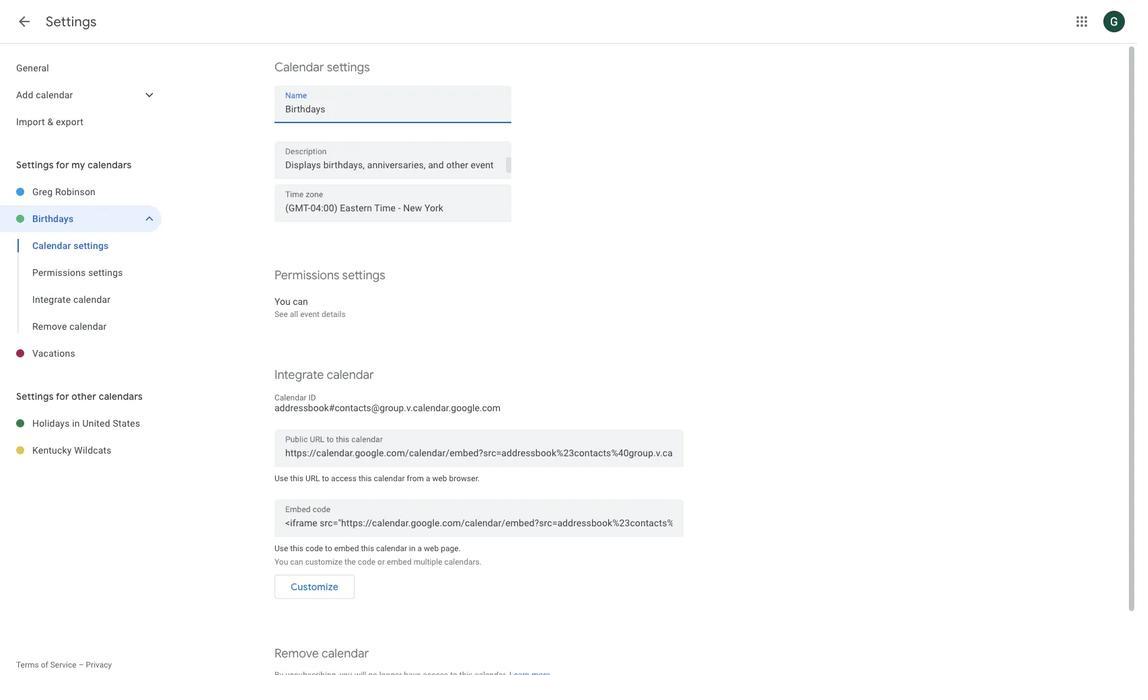 Task type: describe. For each thing, give the bounding box(es) containing it.
robinson
[[55, 186, 96, 197]]

birthdays
[[32, 213, 74, 224]]

1 vertical spatial integrate
[[275, 368, 324, 383]]

you can see all event details
[[275, 296, 346, 319]]

this left url
[[290, 474, 304, 483]]

export
[[56, 116, 84, 127]]

kentucky wildcats link
[[32, 437, 162, 464]]

permissions inside group
[[32, 267, 86, 278]]

import
[[16, 116, 45, 127]]

calendar id addressbook#contacts@group.v.calendar.google.com
[[275, 393, 501, 413]]

url
[[306, 474, 320, 483]]

calendars.
[[445, 557, 482, 567]]

settings heading
[[46, 13, 97, 30]]

id
[[309, 393, 316, 403]]

of
[[41, 660, 48, 670]]

other
[[72, 390, 96, 403]]

calendars for settings for my calendars
[[88, 159, 132, 171]]

you can customize the code or embed multiple calendars.
[[275, 557, 482, 567]]

privacy
[[86, 660, 112, 670]]

terms of service link
[[16, 660, 77, 670]]

remove calendar inside settings for my calendars tree
[[32, 321, 107, 332]]

1 horizontal spatial permissions
[[275, 268, 340, 283]]

0 horizontal spatial embed
[[334, 544, 359, 553]]

holidays in united states
[[32, 418, 140, 429]]

group containing calendar settings
[[0, 232, 162, 340]]

1 vertical spatial code
[[358, 557, 376, 567]]

states
[[113, 418, 140, 429]]

web for page.
[[424, 544, 439, 553]]

import & export
[[16, 116, 84, 127]]

greg
[[32, 186, 53, 197]]

my
[[72, 159, 85, 171]]

terms
[[16, 660, 39, 670]]

web for browser.
[[432, 474, 447, 483]]

use for use this url to access this calendar from a web browser.
[[275, 474, 288, 483]]

settings for my calendars
[[16, 159, 132, 171]]

use for use this code to embed this calendar in a web page.
[[275, 544, 288, 553]]

event
[[300, 310, 320, 319]]

0 vertical spatial calendar
[[275, 60, 324, 75]]

this up customize
[[290, 544, 304, 553]]

the
[[345, 557, 356, 567]]

settings for other calendars tree
[[0, 410, 162, 464]]

greg robinson
[[32, 186, 96, 197]]

holidays in united states link
[[32, 410, 162, 437]]

wildcats
[[74, 445, 112, 456]]

general
[[16, 63, 49, 73]]

for for my
[[56, 159, 69, 171]]

settings for my calendars tree
[[0, 178, 162, 367]]

calendars for settings for other calendars
[[99, 390, 143, 403]]

settings for settings for other calendars
[[16, 390, 54, 403]]

kentucky wildcats
[[32, 445, 112, 456]]

go back image
[[16, 13, 32, 30]]

1 vertical spatial remove
[[275, 646, 319, 662]]

integrate inside group
[[32, 294, 71, 305]]

calendar inside tree
[[32, 240, 71, 251]]

greg robinson tree item
[[0, 178, 162, 205]]

1 horizontal spatial permissions settings
[[275, 268, 385, 283]]

this right access
[[359, 474, 372, 483]]

for for other
[[56, 390, 69, 403]]

or
[[378, 557, 385, 567]]

tree containing general
[[0, 55, 162, 135]]

you for you can customize the code or embed multiple calendars.
[[275, 557, 288, 567]]



Task type: vqa. For each thing, say whether or not it's contained in the screenshot.
the bottom REMOVE
yes



Task type: locate. For each thing, give the bounding box(es) containing it.
1 horizontal spatial integrate calendar
[[275, 368, 374, 383]]

birthdays tree item
[[0, 205, 162, 232]]

holidays in united states tree item
[[0, 410, 162, 437]]

calendar settings inside settings for my calendars tree
[[32, 240, 109, 251]]

use this code to embed this calendar in a web page.
[[275, 544, 461, 553]]

see
[[275, 310, 288, 319]]

1 vertical spatial use
[[275, 544, 288, 553]]

in up multiple
[[409, 544, 416, 553]]

holidays
[[32, 418, 70, 429]]

0 horizontal spatial in
[[72, 418, 80, 429]]

web up multiple
[[424, 544, 439, 553]]

birthdays link
[[32, 205, 137, 232]]

integrate up 'vacations'
[[32, 294, 71, 305]]

you left customize at the left bottom
[[275, 557, 288, 567]]

web right from
[[432, 474, 447, 483]]

1 vertical spatial in
[[409, 544, 416, 553]]

settings up holidays
[[16, 390, 54, 403]]

1 horizontal spatial remove calendar
[[275, 646, 369, 662]]

in left united
[[72, 418, 80, 429]]

0 vertical spatial calendars
[[88, 159, 132, 171]]

vacations
[[32, 348, 75, 359]]

integrate
[[32, 294, 71, 305], [275, 368, 324, 383]]

tree
[[0, 55, 162, 135]]

settings for settings
[[46, 13, 97, 30]]

0 horizontal spatial calendar settings
[[32, 240, 109, 251]]

from
[[407, 474, 424, 483]]

a
[[426, 474, 430, 483], [418, 544, 422, 553]]

vacations tree item
[[0, 340, 162, 367]]

1 for from the top
[[56, 159, 69, 171]]

integrate calendar up id on the bottom of the page
[[275, 368, 374, 383]]

1 horizontal spatial calendar settings
[[275, 60, 370, 75]]

web
[[432, 474, 447, 483], [424, 544, 439, 553]]

2 vertical spatial calendar
[[275, 393, 307, 403]]

1 vertical spatial embed
[[387, 557, 412, 567]]

code
[[306, 544, 323, 553], [358, 557, 376, 567]]

remove inside settings for my calendars tree
[[32, 321, 67, 332]]

vacations link
[[32, 340, 162, 367]]

remove
[[32, 321, 67, 332], [275, 646, 319, 662]]

to up customize at the left bottom
[[325, 544, 332, 553]]

1 vertical spatial web
[[424, 544, 439, 553]]

1 vertical spatial settings
[[16, 159, 54, 171]]

for
[[56, 159, 69, 171], [56, 390, 69, 403]]

to right url
[[322, 474, 329, 483]]

0 vertical spatial integrate calendar
[[32, 294, 111, 305]]

0 horizontal spatial permissions settings
[[32, 267, 123, 278]]

2 use from the top
[[275, 544, 288, 553]]

integrate calendar
[[32, 294, 111, 305], [275, 368, 374, 383]]

a up multiple
[[418, 544, 422, 553]]

a right from
[[426, 474, 430, 483]]

1 vertical spatial can
[[290, 557, 303, 567]]

terms of service – privacy
[[16, 660, 112, 670]]

can inside you can see all event details
[[293, 296, 308, 307]]

kentucky wildcats tree item
[[0, 437, 162, 464]]

a for in
[[418, 544, 422, 553]]

&
[[47, 116, 53, 127]]

1 horizontal spatial integrate
[[275, 368, 324, 383]]

a for from
[[426, 474, 430, 483]]

0 horizontal spatial remove
[[32, 321, 67, 332]]

1 vertical spatial you
[[275, 557, 288, 567]]

None text field
[[285, 100, 501, 118], [285, 444, 673, 462], [285, 514, 673, 532], [285, 100, 501, 118], [285, 444, 673, 462], [285, 514, 673, 532]]

1 vertical spatial integrate calendar
[[275, 368, 374, 383]]

customize
[[291, 581, 338, 593]]

1 vertical spatial a
[[418, 544, 422, 553]]

0 vertical spatial you
[[275, 296, 291, 307]]

integrate calendar inside group
[[32, 294, 111, 305]]

1 horizontal spatial in
[[409, 544, 416, 553]]

this up you can customize the code or embed multiple calendars.
[[361, 544, 374, 553]]

use
[[275, 474, 288, 483], [275, 544, 288, 553]]

in
[[72, 418, 80, 429], [409, 544, 416, 553]]

settings up greg
[[16, 159, 54, 171]]

calendar inside calendar id addressbook#contacts@group.v.calendar.google.com
[[275, 393, 307, 403]]

code up customize at the left bottom
[[306, 544, 323, 553]]

you
[[275, 296, 291, 307], [275, 557, 288, 567]]

to for url
[[322, 474, 329, 483]]

0 horizontal spatial integrate calendar
[[32, 294, 111, 305]]

1 you from the top
[[275, 296, 291, 307]]

can left customize at the left bottom
[[290, 557, 303, 567]]

0 horizontal spatial code
[[306, 544, 323, 553]]

1 vertical spatial calendar
[[32, 240, 71, 251]]

calendar
[[275, 60, 324, 75], [32, 240, 71, 251], [275, 393, 307, 403]]

for left other
[[56, 390, 69, 403]]

settings
[[46, 13, 97, 30], [16, 159, 54, 171], [16, 390, 54, 403]]

permissions settings down birthdays tree item
[[32, 267, 123, 278]]

1 vertical spatial for
[[56, 390, 69, 403]]

2 you from the top
[[275, 557, 288, 567]]

customize
[[305, 557, 343, 567]]

add calendar
[[16, 90, 73, 100]]

–
[[79, 660, 84, 670]]

1 vertical spatial to
[[325, 544, 332, 553]]

use this url to access this calendar from a web browser.
[[275, 474, 480, 483]]

embed right or
[[387, 557, 412, 567]]

0 vertical spatial embed
[[334, 544, 359, 553]]

united
[[82, 418, 110, 429]]

0 horizontal spatial permissions
[[32, 267, 86, 278]]

add
[[16, 90, 33, 100]]

settings for other calendars
[[16, 390, 143, 403]]

0 vertical spatial code
[[306, 544, 323, 553]]

embed up the
[[334, 544, 359, 553]]

group
[[0, 232, 162, 340]]

permissions settings
[[32, 267, 123, 278], [275, 268, 385, 283]]

you up see
[[275, 296, 291, 307]]

permissions down the birthdays
[[32, 267, 86, 278]]

settings
[[327, 60, 370, 75], [74, 240, 109, 251], [88, 267, 123, 278], [342, 268, 385, 283]]

to for code
[[325, 544, 332, 553]]

0 vertical spatial a
[[426, 474, 430, 483]]

to
[[322, 474, 329, 483], [325, 544, 332, 553]]

for left the my
[[56, 159, 69, 171]]

0 horizontal spatial remove calendar
[[32, 321, 107, 332]]

1 vertical spatial calendar settings
[[32, 240, 109, 251]]

0 horizontal spatial integrate
[[32, 294, 71, 305]]

embed
[[334, 544, 359, 553], [387, 557, 412, 567]]

permissions
[[32, 267, 86, 278], [275, 268, 340, 283]]

0 vertical spatial in
[[72, 418, 80, 429]]

calendar settings
[[275, 60, 370, 75], [32, 240, 109, 251]]

kentucky
[[32, 445, 72, 456]]

0 vertical spatial to
[[322, 474, 329, 483]]

2 for from the top
[[56, 390, 69, 403]]

code down use this code to embed this calendar in a web page.
[[358, 557, 376, 567]]

settings for settings for my calendars
[[16, 159, 54, 171]]

multiple
[[414, 557, 443, 567]]

settings right go back 'image'
[[46, 13, 97, 30]]

all
[[290, 310, 298, 319]]

in inside tree item
[[72, 418, 80, 429]]

calendar
[[36, 90, 73, 100], [73, 294, 111, 305], [69, 321, 107, 332], [327, 368, 374, 383], [374, 474, 405, 483], [376, 544, 407, 553], [322, 646, 369, 662]]

remove calendar
[[32, 321, 107, 332], [275, 646, 369, 662]]

access
[[331, 474, 357, 483]]

1 use from the top
[[275, 474, 288, 483]]

0 vertical spatial can
[[293, 296, 308, 307]]

addressbook#contacts@group.v.calendar.google.com
[[275, 403, 501, 413]]

calendars up states
[[99, 390, 143, 403]]

you for you can see all event details
[[275, 296, 291, 307]]

1 horizontal spatial code
[[358, 557, 376, 567]]

0 vertical spatial use
[[275, 474, 288, 483]]

can for you can see all event details
[[293, 296, 308, 307]]

permissions settings inside settings for my calendars tree
[[32, 267, 123, 278]]

0 vertical spatial integrate
[[32, 294, 71, 305]]

can up all
[[293, 296, 308, 307]]

you inside you can see all event details
[[275, 296, 291, 307]]

integrate calendar up the vacations tree item
[[32, 294, 111, 305]]

privacy link
[[86, 660, 112, 670]]

1 horizontal spatial remove
[[275, 646, 319, 662]]

0 vertical spatial calendar settings
[[275, 60, 370, 75]]

1 horizontal spatial embed
[[387, 557, 412, 567]]

None text field
[[285, 199, 501, 217]]

1 vertical spatial remove calendar
[[275, 646, 369, 662]]

browser.
[[449, 474, 480, 483]]

can for you can customize the code or embed multiple calendars.
[[290, 557, 303, 567]]

calendars right the my
[[88, 159, 132, 171]]

integrate up id on the bottom of the page
[[275, 368, 324, 383]]

2 vertical spatial settings
[[16, 390, 54, 403]]

permissions up you can see all event details
[[275, 268, 340, 283]]

0 vertical spatial web
[[432, 474, 447, 483]]

1 horizontal spatial a
[[426, 474, 430, 483]]

0 vertical spatial remove
[[32, 321, 67, 332]]

0 vertical spatial remove calendar
[[32, 321, 107, 332]]

permissions settings up you can see all event details
[[275, 268, 385, 283]]

1 vertical spatial calendars
[[99, 390, 143, 403]]

0 vertical spatial settings
[[46, 13, 97, 30]]

can
[[293, 296, 308, 307], [290, 557, 303, 567]]

0 horizontal spatial a
[[418, 544, 422, 553]]

0 vertical spatial for
[[56, 159, 69, 171]]

service
[[50, 660, 77, 670]]

Displays birthdays, anniversaries, and other event dates of people in Google Contacts. text field
[[275, 157, 512, 173]]

calendars
[[88, 159, 132, 171], [99, 390, 143, 403]]

this
[[290, 474, 304, 483], [359, 474, 372, 483], [290, 544, 304, 553], [361, 544, 374, 553]]

page.
[[441, 544, 461, 553]]

details
[[322, 310, 346, 319]]



